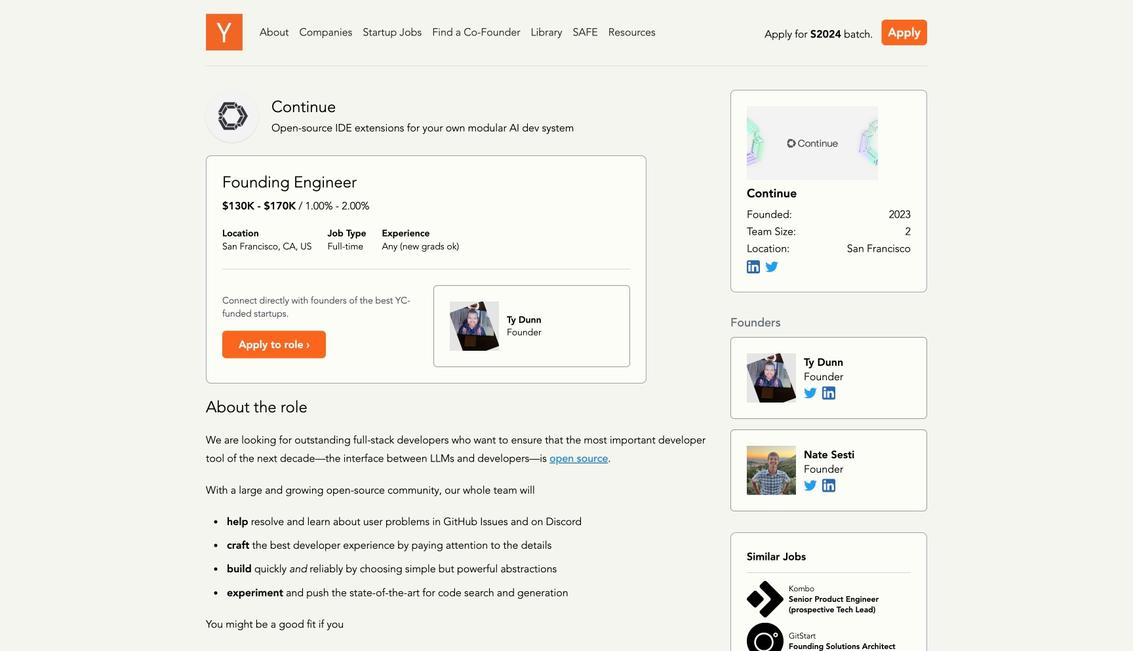 Task type: locate. For each thing, give the bounding box(es) containing it.
continue image
[[747, 106, 878, 180]]

gitstart image
[[747, 623, 784, 651]]

0 vertical spatial ty dunn image
[[450, 302, 499, 351]]

1 vertical spatial ty dunn image
[[747, 353, 796, 403]]

1 horizontal spatial ty dunn image
[[747, 353, 796, 403]]

kombo image
[[747, 581, 784, 618]]

ty dunn image
[[450, 302, 499, 351], [747, 353, 796, 403]]



Task type: describe. For each thing, give the bounding box(es) containing it.
y combinator image
[[206, 14, 243, 50]]

0 horizontal spatial ty dunn image
[[450, 302, 499, 351]]

nate sesti image
[[747, 446, 796, 495]]



